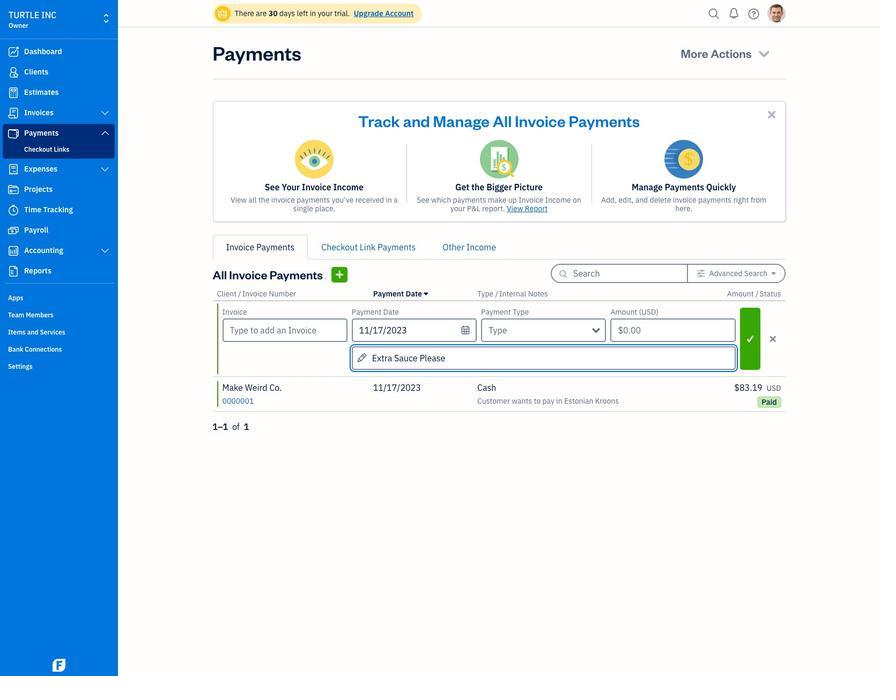 Task type: vqa. For each thing, say whether or not it's contained in the screenshot.
each
no



Task type: locate. For each thing, give the bounding box(es) containing it.
/
[[239, 289, 241, 299], [496, 289, 499, 299], [756, 289, 759, 299]]

search
[[745, 269, 768, 279]]

1–1
[[213, 422, 228, 433]]

and inside main element
[[27, 329, 38, 337]]

/ right type button
[[496, 289, 499, 299]]

save image
[[742, 333, 760, 346]]

amount left (usd)
[[611, 308, 638, 317]]

payments inside main element
[[24, 128, 59, 138]]

2 vertical spatial type
[[489, 325, 508, 336]]

in left the a on the left top of the page
[[386, 195, 392, 205]]

0 vertical spatial amount
[[728, 289, 755, 299]]

expenses
[[24, 164, 58, 174]]

and right items
[[27, 329, 38, 337]]

all
[[249, 195, 257, 205]]

settings link
[[3, 359, 115, 375]]

11/17/2023
[[374, 383, 421, 393]]

0 horizontal spatial /
[[239, 289, 241, 299]]

income inside see which payments make up invoice income on your p&l report.
[[546, 195, 572, 205]]

see left your
[[265, 182, 280, 193]]

0 horizontal spatial and
[[27, 329, 38, 337]]

in right pay
[[557, 397, 563, 406]]

team members
[[8, 311, 54, 319]]

0 vertical spatial checkout
[[24, 145, 52, 154]]

2 vertical spatial and
[[27, 329, 38, 337]]

invoice
[[272, 195, 295, 205], [674, 195, 697, 205]]

get the bigger picture
[[456, 182, 543, 193]]

1 vertical spatial your
[[451, 204, 466, 214]]

1 vertical spatial and
[[636, 195, 649, 205]]

1 vertical spatial income
[[546, 195, 572, 205]]

payments for add,
[[699, 195, 732, 205]]

amount down advanced search at the right of the page
[[728, 289, 755, 299]]

freshbooks image
[[50, 660, 68, 673]]

and for services
[[27, 329, 38, 337]]

expense image
[[7, 164, 20, 175]]

turtle
[[9, 10, 39, 20]]

checkout
[[24, 145, 52, 154], [322, 242, 358, 253]]

reports link
[[3, 262, 115, 281]]

chevron large down image up the checkout links link
[[100, 129, 110, 137]]

0 vertical spatial the
[[472, 182, 485, 193]]

2 payments from the left
[[453, 195, 487, 205]]

see inside see your invoice income view all the invoice payments you've received in a single place.
[[265, 182, 280, 193]]

caretdown image
[[424, 290, 429, 298]]

estimate image
[[7, 88, 20, 98]]

0 vertical spatial your
[[318, 9, 333, 18]]

see left which
[[417, 195, 430, 205]]

1 chevron large down image from the top
[[100, 109, 110, 118]]

account
[[385, 9, 414, 18]]

view right make
[[507, 204, 524, 214]]

chevron large down image inside payments link
[[100, 129, 110, 137]]

see for which
[[417, 195, 430, 205]]

view left all
[[231, 195, 247, 205]]

advanced
[[710, 269, 743, 279]]

caretdown image
[[772, 269, 777, 278]]

chevron large down image up reports link
[[100, 247, 110, 256]]

bank
[[8, 346, 23, 354]]

1 horizontal spatial see
[[417, 195, 430, 205]]

date down "payment date" 'button'
[[384, 308, 399, 317]]

all up client
[[213, 267, 227, 282]]

and for manage
[[403, 111, 430, 131]]

payment date
[[374, 289, 422, 299], [352, 308, 399, 317]]

2 horizontal spatial /
[[756, 289, 759, 299]]

your left p&l
[[451, 204, 466, 214]]

timer image
[[7, 205, 20, 216]]

view report
[[507, 204, 548, 214]]

0 vertical spatial all
[[493, 111, 512, 131]]

there are 30 days left in your trial. upgrade account
[[235, 9, 414, 18]]

1 horizontal spatial and
[[403, 111, 430, 131]]

0000001 link
[[223, 396, 254, 406]]

checkout inside main element
[[24, 145, 52, 154]]

chevron large down image
[[100, 109, 110, 118], [100, 165, 110, 174]]

upgrade
[[354, 9, 384, 18]]

tracking
[[43, 205, 73, 215]]

invoices link
[[3, 104, 115, 123]]

a
[[394, 195, 398, 205]]

1 horizontal spatial your
[[451, 204, 466, 214]]

payroll link
[[3, 221, 115, 240]]

bank connections link
[[3, 341, 115, 358]]

accounting link
[[3, 242, 115, 261]]

internal
[[500, 289, 527, 299]]

1 horizontal spatial manage
[[632, 182, 663, 193]]

add a new payment image
[[335, 268, 345, 282]]

1 vertical spatial manage
[[632, 182, 663, 193]]

checkout up add a new payment image
[[322, 242, 358, 253]]

invoice right delete
[[674, 195, 697, 205]]

0 vertical spatial in
[[310, 9, 316, 18]]

1 horizontal spatial view
[[507, 204, 524, 214]]

amount for amount (usd)
[[611, 308, 638, 317]]

invoice
[[515, 111, 566, 131], [302, 182, 332, 193], [519, 195, 544, 205], [226, 242, 255, 253], [229, 267, 268, 282], [243, 289, 267, 299], [223, 308, 247, 317]]

invoice inside see your invoice income view all the invoice payments you've received in a single place.
[[272, 195, 295, 205]]

2 vertical spatial in
[[557, 397, 563, 406]]

make
[[223, 383, 243, 393]]

/ left status
[[756, 289, 759, 299]]

payment down "payment date" 'button'
[[352, 308, 382, 317]]

1 payments from the left
[[297, 195, 330, 205]]

type down internal
[[513, 308, 529, 317]]

in inside cash customer wants to pay in estonian kroons
[[557, 397, 563, 406]]

amount / status
[[728, 289, 782, 299]]

report
[[525, 204, 548, 214]]

manage payments quickly image
[[665, 140, 704, 179]]

1 horizontal spatial amount
[[728, 289, 755, 299]]

income right other
[[467, 242, 497, 253]]

chevron large down image down the checkout links link
[[100, 165, 110, 174]]

p&l
[[468, 204, 481, 214]]

payments down quickly
[[699, 195, 732, 205]]

1 horizontal spatial payments
[[453, 195, 487, 205]]

in right left
[[310, 9, 316, 18]]

type inside dropdown button
[[489, 325, 508, 336]]

the right get at the right
[[472, 182, 485, 193]]

Payment date in MM/DD/YYYY format text field
[[352, 319, 477, 342]]

2 horizontal spatial in
[[557, 397, 563, 406]]

and right track
[[403, 111, 430, 131]]

payments
[[213, 40, 302, 65], [569, 111, 640, 131], [24, 128, 59, 138], [665, 182, 705, 193], [257, 242, 295, 253], [378, 242, 416, 253], [270, 267, 323, 282]]

projects link
[[3, 180, 115, 200]]

manage inside manage payments quickly add, edit, and delete invoice payments right from here.
[[632, 182, 663, 193]]

1 vertical spatial checkout
[[322, 242, 358, 253]]

0 horizontal spatial payments
[[297, 195, 330, 205]]

checkout for checkout link payments
[[322, 242, 358, 253]]

picture
[[515, 182, 543, 193]]

1 horizontal spatial the
[[472, 182, 485, 193]]

1 vertical spatial see
[[417, 195, 430, 205]]

date left caretdown image
[[406, 289, 422, 299]]

time tracking link
[[3, 201, 115, 220]]

1 horizontal spatial invoice
[[674, 195, 697, 205]]

items and services link
[[3, 324, 115, 340]]

1 vertical spatial in
[[386, 195, 392, 205]]

upgrade account link
[[352, 9, 414, 18]]

weird
[[245, 383, 268, 393]]

manage
[[434, 111, 490, 131], [632, 182, 663, 193]]

up
[[509, 195, 517, 205]]

1 horizontal spatial checkout
[[322, 242, 358, 253]]

links
[[54, 145, 69, 154]]

0 vertical spatial payment date
[[374, 289, 422, 299]]

0 horizontal spatial amount
[[611, 308, 638, 317]]

payments inside see your invoice income view all the invoice payments you've received in a single place.
[[297, 195, 330, 205]]

1 invoice from the left
[[272, 195, 295, 205]]

see inside see which payments make up invoice income on your p&l report.
[[417, 195, 430, 205]]

bank connections
[[8, 346, 62, 354]]

inc
[[41, 10, 56, 20]]

0 vertical spatial see
[[265, 182, 280, 193]]

1
[[244, 422, 249, 433]]

type down payment type
[[489, 325, 508, 336]]

client / invoice number
[[217, 289, 296, 299]]

report image
[[7, 266, 20, 277]]

1 / from the left
[[239, 289, 241, 299]]

payments for income
[[297, 195, 330, 205]]

/ for status
[[756, 289, 759, 299]]

0 vertical spatial and
[[403, 111, 430, 131]]

0 horizontal spatial invoice
[[272, 195, 295, 205]]

0 horizontal spatial the
[[259, 195, 270, 205]]

1 horizontal spatial date
[[406, 289, 422, 299]]

1 vertical spatial the
[[259, 195, 270, 205]]

1 vertical spatial date
[[384, 308, 399, 317]]

invoice payments link
[[213, 235, 308, 260]]

and right edit,
[[636, 195, 649, 205]]

estimates
[[24, 88, 59, 97]]

0 vertical spatial chevron large down image
[[100, 129, 110, 137]]

status
[[760, 289, 782, 299]]

Amount (USD) text field
[[611, 319, 736, 342]]

in
[[310, 9, 316, 18], [386, 195, 392, 205], [557, 397, 563, 406]]

projects
[[24, 185, 53, 194]]

income up you've
[[334, 182, 364, 193]]

your left "trial." at the top of page
[[318, 9, 333, 18]]

2 invoice from the left
[[674, 195, 697, 205]]

make
[[488, 195, 507, 205]]

all up get the bigger picture
[[493, 111, 512, 131]]

0 vertical spatial type
[[478, 289, 494, 299]]

0 vertical spatial date
[[406, 289, 422, 299]]

other
[[443, 242, 465, 253]]

payment date down "payment date" 'button'
[[352, 308, 399, 317]]

0 horizontal spatial see
[[265, 182, 280, 193]]

checkout link payments
[[322, 242, 416, 253]]

connections
[[25, 346, 62, 354]]

2 / from the left
[[496, 289, 499, 299]]

the right all
[[259, 195, 270, 205]]

payment date left caretdown image
[[374, 289, 422, 299]]

the
[[472, 182, 485, 193], [259, 195, 270, 205]]

payments inside manage payments quickly add, edit, and delete invoice payments right from here.
[[699, 195, 732, 205]]

all
[[493, 111, 512, 131], [213, 267, 227, 282]]

3 / from the left
[[756, 289, 759, 299]]

$83.19 usd paid
[[735, 383, 782, 407]]

view inside see your invoice income view all the invoice payments you've received in a single place.
[[231, 195, 247, 205]]

0 horizontal spatial date
[[384, 308, 399, 317]]

0 vertical spatial chevron large down image
[[100, 109, 110, 118]]

apps link
[[3, 290, 115, 306]]

1 vertical spatial all
[[213, 267, 227, 282]]

income
[[334, 182, 364, 193], [546, 195, 572, 205], [467, 242, 497, 253]]

checkout up expenses
[[24, 145, 52, 154]]

your inside see which payments make up invoice income on your p&l report.
[[451, 204, 466, 214]]

payments down get at the right
[[453, 195, 487, 205]]

1 vertical spatial amount
[[611, 308, 638, 317]]

chevron large down image
[[100, 129, 110, 137], [100, 247, 110, 256]]

3 payments from the left
[[699, 195, 732, 205]]

invoice down your
[[272, 195, 295, 205]]

payments
[[297, 195, 330, 205], [453, 195, 487, 205], [699, 195, 732, 205]]

payments down your
[[297, 195, 330, 205]]

/ right client
[[239, 289, 241, 299]]

income left on at the top of page
[[546, 195, 572, 205]]

left
[[297, 9, 308, 18]]

1 vertical spatial chevron large down image
[[100, 165, 110, 174]]

1 vertical spatial chevron large down image
[[100, 247, 110, 256]]

type button
[[482, 319, 607, 342]]

client image
[[7, 67, 20, 78]]

2 chevron large down image from the top
[[100, 165, 110, 174]]

0 horizontal spatial manage
[[434, 111, 490, 131]]

from
[[751, 195, 767, 205]]

in inside see your invoice income view all the invoice payments you've received in a single place.
[[386, 195, 392, 205]]

0 horizontal spatial checkout
[[24, 145, 52, 154]]

here.
[[676, 204, 693, 214]]

invoice inside see which payments make up invoice income on your p&l report.
[[519, 195, 544, 205]]

2 vertical spatial income
[[467, 242, 497, 253]]

type up payment type
[[478, 289, 494, 299]]

chevron large down image inside invoices link
[[100, 109, 110, 118]]

2 horizontal spatial and
[[636, 195, 649, 205]]

the inside see your invoice income view all the invoice payments you've received in a single place.
[[259, 195, 270, 205]]

cash customer wants to pay in estonian kroons
[[478, 383, 620, 406]]

invoice inside manage payments quickly add, edit, and delete invoice payments right from here.
[[674, 195, 697, 205]]

2 chevron large down image from the top
[[100, 247, 110, 256]]

0 vertical spatial income
[[334, 182, 364, 193]]

0 horizontal spatial view
[[231, 195, 247, 205]]

bigger
[[487, 182, 513, 193]]

checkout for checkout links
[[24, 145, 52, 154]]

1 chevron large down image from the top
[[100, 129, 110, 137]]

get the bigger picture image
[[480, 140, 519, 179]]

received
[[356, 195, 384, 205]]

1 vertical spatial type
[[513, 308, 529, 317]]

1 horizontal spatial income
[[467, 242, 497, 253]]

2 horizontal spatial payments
[[699, 195, 732, 205]]

1 horizontal spatial in
[[386, 195, 392, 205]]

1 horizontal spatial /
[[496, 289, 499, 299]]

chevron large down image for payments
[[100, 129, 110, 137]]

2 horizontal spatial income
[[546, 195, 572, 205]]

chevron large down image down 'estimates' link
[[100, 109, 110, 118]]

$83.19
[[735, 383, 763, 393]]

edit,
[[619, 195, 634, 205]]

type for type
[[489, 325, 508, 336]]

0 horizontal spatial income
[[334, 182, 364, 193]]

your
[[282, 182, 300, 193]]

days
[[280, 9, 295, 18]]

0 horizontal spatial in
[[310, 9, 316, 18]]



Task type: describe. For each thing, give the bounding box(es) containing it.
more actions button
[[672, 40, 782, 66]]

track
[[359, 111, 400, 131]]

payments inside manage payments quickly add, edit, and delete invoice payments right from here.
[[665, 182, 705, 193]]

owner
[[9, 21, 28, 30]]

client
[[217, 289, 237, 299]]

chevrondown image
[[757, 46, 772, 61]]

cash
[[478, 383, 497, 393]]

trial.
[[335, 9, 350, 18]]

kroons
[[596, 397, 620, 406]]

of
[[232, 422, 240, 433]]

chevron large down image for expenses
[[100, 165, 110, 174]]

estimates link
[[3, 83, 115, 103]]

cancel image
[[764, 333, 783, 346]]

amount (usd)
[[611, 308, 659, 317]]

wants
[[512, 397, 533, 406]]

checkout link payments link
[[308, 235, 430, 260]]

see your invoice income image
[[295, 140, 334, 179]]

money image
[[7, 225, 20, 236]]

chevron large down image for invoices
[[100, 109, 110, 118]]

payment image
[[7, 128, 20, 139]]

1–1 of 1
[[213, 422, 249, 433]]

pay
[[543, 397, 555, 406]]

items
[[8, 329, 26, 337]]

checkout links
[[24, 145, 69, 154]]

Invoice text field
[[224, 320, 347, 341]]

customer
[[478, 397, 511, 406]]

type / internal notes
[[478, 289, 549, 299]]

income inside see your invoice income view all the invoice payments you've received in a single place.
[[334, 182, 364, 193]]

clients
[[24, 67, 48, 77]]

number
[[269, 289, 296, 299]]

0 horizontal spatial your
[[318, 9, 333, 18]]

items and services
[[8, 329, 65, 337]]

delete
[[650, 195, 672, 205]]

other income link
[[430, 235, 510, 260]]

paid
[[762, 398, 778, 407]]

payroll
[[24, 225, 48, 235]]

/ for internal
[[496, 289, 499, 299]]

more actions
[[682, 46, 752, 61]]

/ for invoice
[[239, 289, 241, 299]]

time tracking
[[24, 205, 73, 215]]

actions
[[711, 46, 752, 61]]

other income
[[443, 242, 497, 253]]

close image
[[766, 108, 779, 121]]

add,
[[602, 195, 617, 205]]

right
[[734, 195, 750, 205]]

main element
[[0, 0, 145, 677]]

payment type
[[482, 308, 529, 317]]

chevron large down image for accounting
[[100, 247, 110, 256]]

invoice inside see your invoice income view all the invoice payments you've received in a single place.
[[302, 182, 332, 193]]

invoice payments
[[226, 242, 295, 253]]

apps
[[8, 294, 23, 302]]

type for type / internal notes
[[478, 289, 494, 299]]

notes
[[529, 289, 549, 299]]

notifications image
[[726, 3, 743, 24]]

Notes (Optional) text field
[[352, 347, 736, 370]]

get
[[456, 182, 470, 193]]

amount button
[[728, 289, 755, 299]]

team
[[8, 311, 24, 319]]

single
[[294, 204, 313, 214]]

(usd)
[[640, 308, 659, 317]]

and inside manage payments quickly add, edit, and delete invoice payments right from here.
[[636, 195, 649, 205]]

clients link
[[3, 63, 115, 82]]

dashboard
[[24, 47, 62, 56]]

to
[[534, 397, 541, 406]]

invoice for your
[[272, 195, 295, 205]]

expenses link
[[3, 160, 115, 179]]

report.
[[483, 204, 506, 214]]

see your invoice income view all the invoice payments you've received in a single place.
[[231, 182, 398, 214]]

project image
[[7, 185, 20, 195]]

type button
[[478, 289, 494, 299]]

make weird co. 0000001
[[223, 383, 282, 406]]

track and manage all invoice payments
[[359, 111, 640, 131]]

search image
[[706, 6, 723, 22]]

invoice image
[[7, 108, 20, 119]]

place.
[[315, 204, 335, 214]]

chart image
[[7, 246, 20, 257]]

go to help image
[[746, 6, 763, 22]]

amount for amount / status
[[728, 289, 755, 299]]

in for there
[[310, 9, 316, 18]]

on
[[573, 195, 582, 205]]

usd
[[767, 384, 782, 393]]

payment left caretdown image
[[374, 289, 404, 299]]

invoice for payments
[[674, 195, 697, 205]]

advanced search button
[[689, 265, 785, 282]]

payments inside see which payments make up invoice income on your p&l report.
[[453, 195, 487, 205]]

you've
[[332, 195, 354, 205]]

payment date button
[[374, 289, 429, 299]]

dashboard image
[[7, 47, 20, 57]]

co.
[[270, 383, 282, 393]]

Search text field
[[574, 265, 670, 282]]

invoices
[[24, 108, 54, 118]]

see for your
[[265, 182, 280, 193]]

manage payments quickly add, edit, and delete invoice payments right from here.
[[602, 182, 767, 214]]

are
[[256, 9, 267, 18]]

settings image
[[697, 269, 706, 278]]

1 horizontal spatial all
[[493, 111, 512, 131]]

quickly
[[707, 182, 737, 193]]

services
[[40, 329, 65, 337]]

crown image
[[217, 8, 228, 19]]

payment down type button
[[482, 308, 511, 317]]

reports
[[24, 266, 52, 276]]

in for cash
[[557, 397, 563, 406]]

1 vertical spatial payment date
[[352, 308, 399, 317]]

which
[[432, 195, 452, 205]]

more
[[682, 46, 709, 61]]

dashboard link
[[3, 42, 115, 62]]

members
[[26, 311, 54, 319]]

time
[[24, 205, 41, 215]]

settings
[[8, 363, 33, 371]]

0 horizontal spatial all
[[213, 267, 227, 282]]

see which payments make up invoice income on your p&l report.
[[417, 195, 582, 214]]

0 vertical spatial manage
[[434, 111, 490, 131]]

checkout links link
[[5, 143, 113, 156]]

there
[[235, 9, 254, 18]]

accounting
[[24, 246, 63, 256]]

30
[[269, 9, 278, 18]]



